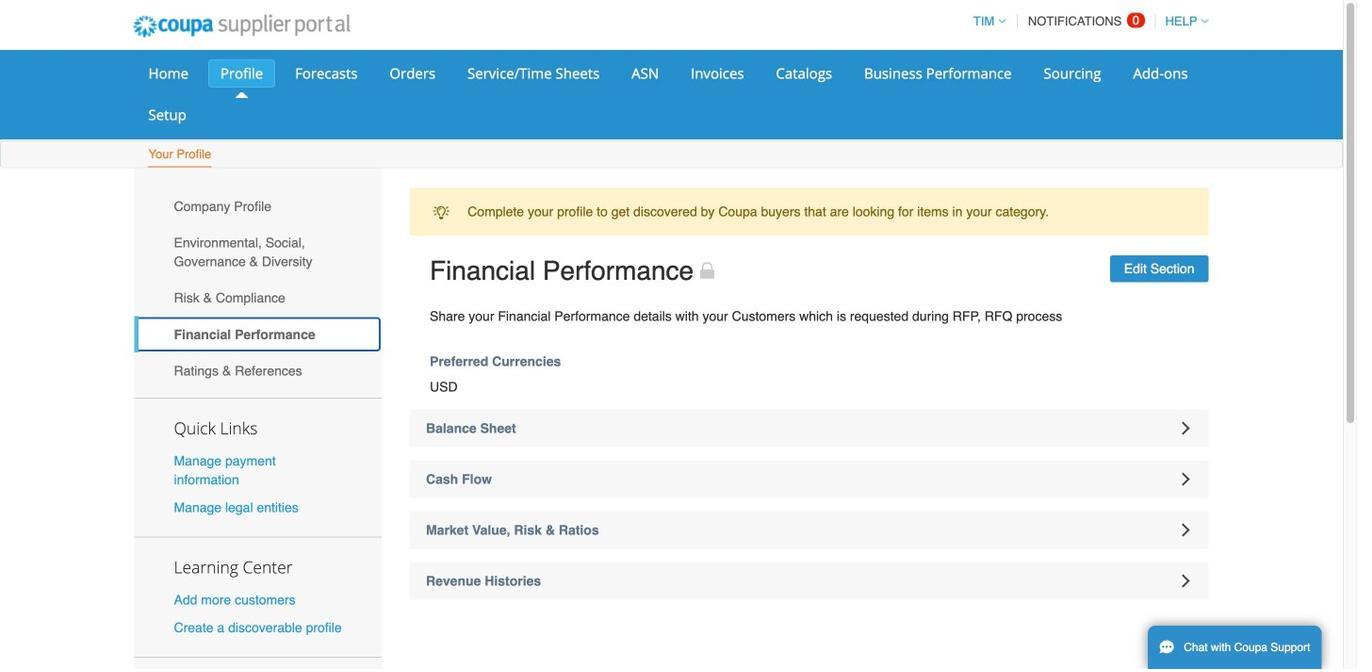 Task type: locate. For each thing, give the bounding box(es) containing it.
navigation
[[965, 3, 1209, 40]]

3 heading from the top
[[410, 512, 1209, 549]]

4 heading from the top
[[410, 562, 1209, 600]]

coupa supplier portal image
[[120, 3, 363, 50]]

1 heading from the top
[[410, 410, 1209, 447]]

heading
[[410, 410, 1209, 447], [410, 461, 1209, 498], [410, 512, 1209, 549], [410, 562, 1209, 600]]

alert
[[410, 188, 1209, 236]]



Task type: describe. For each thing, give the bounding box(es) containing it.
2 heading from the top
[[410, 461, 1209, 498]]



Task type: vqa. For each thing, say whether or not it's contained in the screenshot.
fourth heading from the bottom
yes



